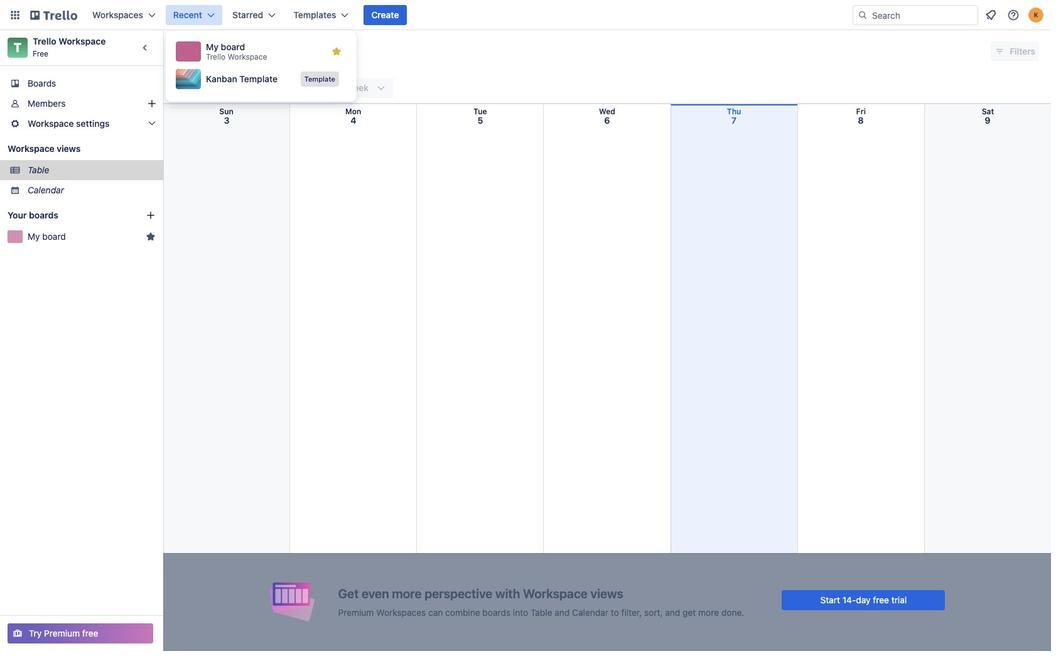 Task type: locate. For each thing, give the bounding box(es) containing it.
free right the day
[[873, 594, 889, 605]]

Search field
[[868, 6, 978, 24]]

0 horizontal spatial trello
[[33, 36, 56, 46]]

1 and from the left
[[555, 607, 570, 618]]

starred icon image inside menu
[[332, 46, 342, 57]]

0 vertical spatial premium
[[338, 607, 374, 618]]

get
[[338, 586, 359, 601]]

free inside button
[[82, 628, 98, 639]]

my
[[206, 41, 219, 52], [28, 231, 40, 242]]

try
[[29, 628, 42, 639]]

1 horizontal spatial trello
[[206, 52, 226, 62]]

members
[[28, 98, 66, 109]]

try premium free
[[29, 628, 98, 639]]

table right into
[[531, 607, 552, 618]]

0 horizontal spatial starred icon image
[[146, 232, 156, 242]]

calendar up kanban
[[173, 44, 225, 58]]

perspective
[[425, 586, 493, 601]]

add board image
[[146, 210, 156, 220]]

template down my board trello workspace
[[240, 73, 278, 84]]

views down workspace settings
[[57, 143, 81, 154]]

1 horizontal spatial views
[[591, 586, 624, 601]]

1 vertical spatial trello
[[206, 52, 226, 62]]

Calendar text field
[[173, 40, 225, 63]]

trello up kanban
[[206, 52, 226, 62]]

premium inside button
[[44, 628, 80, 639]]

premium
[[338, 607, 374, 618], [44, 628, 80, 639]]

1 horizontal spatial table
[[531, 607, 552, 618]]

1 horizontal spatial calendar
[[173, 44, 225, 58]]

1 vertical spatial free
[[82, 628, 98, 639]]

1 vertical spatial table
[[531, 607, 552, 618]]

1 horizontal spatial my
[[206, 41, 219, 52]]

1 vertical spatial starred icon image
[[146, 232, 156, 242]]

0 horizontal spatial calendar
[[28, 185, 64, 195]]

menu containing my board
[[173, 38, 349, 94]]

filters button
[[991, 41, 1040, 62]]

2 horizontal spatial calendar
[[572, 607, 609, 618]]

get
[[683, 607, 696, 618]]

starred icon image down templates dropdown button
[[332, 46, 342, 57]]

workspaces up the workspace navigation collapse icon
[[92, 9, 143, 20]]

boards up my board
[[29, 210, 58, 220]]

start 14-day free trial link
[[782, 590, 945, 610]]

0 vertical spatial calendar
[[173, 44, 225, 58]]

0 horizontal spatial premium
[[44, 628, 80, 639]]

0 vertical spatial table
[[28, 165, 49, 175]]

0 horizontal spatial my
[[28, 231, 40, 242]]

1 horizontal spatial board
[[221, 41, 245, 52]]

workspaces button
[[85, 5, 163, 25]]

1 horizontal spatial and
[[665, 607, 680, 618]]

templates
[[294, 9, 336, 20]]

2 and from the left
[[665, 607, 680, 618]]

fri
[[856, 107, 866, 116]]

workspace inside trello workspace free
[[59, 36, 106, 46]]

1 horizontal spatial more
[[699, 607, 719, 618]]

workspace inside popup button
[[28, 118, 74, 129]]

my inside my board trello workspace
[[206, 41, 219, 52]]

0 notifications image
[[984, 8, 999, 23]]

free right try
[[82, 628, 98, 639]]

board up kanban template
[[221, 41, 245, 52]]

week
[[346, 82, 369, 93]]

0 vertical spatial more
[[392, 586, 422, 601]]

workspace down back to home image
[[59, 36, 106, 46]]

0 vertical spatial boards
[[29, 210, 58, 220]]

today
[[275, 82, 300, 93]]

workspaces inside 'popup button'
[[92, 9, 143, 20]]

template right today
[[304, 75, 335, 83]]

boards inside 'element'
[[29, 210, 58, 220]]

8
[[858, 115, 864, 126]]

1 vertical spatial views
[[591, 586, 624, 601]]

premium right try
[[44, 628, 80, 639]]

templates button
[[286, 5, 356, 25]]

1 vertical spatial workspaces
[[376, 607, 426, 618]]

combine
[[445, 607, 480, 618]]

create button
[[364, 5, 407, 25]]

calendar link
[[28, 184, 156, 197]]

calendar up your boards
[[28, 185, 64, 195]]

workspace down members
[[28, 118, 74, 129]]

more right get
[[699, 607, 719, 618]]

starred icon image
[[332, 46, 342, 57], [146, 232, 156, 242]]

0 horizontal spatial boards
[[29, 210, 58, 220]]

board inside my board trello workspace
[[221, 41, 245, 52]]

primary element
[[0, 0, 1051, 30]]

0 horizontal spatial more
[[392, 586, 422, 601]]

3
[[224, 115, 230, 126]]

views up to
[[591, 586, 624, 601]]

premium down get
[[338, 607, 374, 618]]

kendallparks02 (kendallparks02) image
[[1029, 8, 1044, 23]]

0 vertical spatial board
[[221, 41, 245, 52]]

workspace up into
[[523, 586, 588, 601]]

0 horizontal spatial template
[[240, 73, 278, 84]]

trello workspace link
[[33, 36, 106, 46]]

my down your boards
[[28, 231, 40, 242]]

recent
[[173, 9, 202, 20]]

and
[[555, 607, 570, 618], [665, 607, 680, 618]]

0 horizontal spatial workspaces
[[92, 9, 143, 20]]

views inside get even more perspective with workspace views premium workspaces can combine boards into table and calendar to filter, sort, and get more done.
[[591, 586, 624, 601]]

1 horizontal spatial starred icon image
[[332, 46, 342, 57]]

views
[[57, 143, 81, 154], [591, 586, 624, 601]]

1 horizontal spatial workspaces
[[376, 607, 426, 618]]

workspace
[[59, 36, 106, 46], [228, 52, 267, 62], [28, 118, 74, 129], [8, 143, 54, 154], [523, 586, 588, 601]]

14-
[[843, 594, 856, 605]]

0 vertical spatial views
[[57, 143, 81, 154]]

my up kanban
[[206, 41, 219, 52]]

starred icon image down add board icon
[[146, 232, 156, 242]]

and right into
[[555, 607, 570, 618]]

template
[[240, 73, 278, 84], [304, 75, 335, 83]]

boards
[[29, 210, 58, 220], [483, 607, 511, 618]]

more right even
[[392, 586, 422, 601]]

workspaces
[[92, 9, 143, 20], [376, 607, 426, 618]]

0 vertical spatial workspaces
[[92, 9, 143, 20]]

trello inside trello workspace free
[[33, 36, 56, 46]]

board
[[221, 41, 245, 52], [42, 231, 66, 242]]

0 horizontal spatial and
[[555, 607, 570, 618]]

can
[[428, 607, 443, 618]]

1 horizontal spatial premium
[[338, 607, 374, 618]]

table
[[28, 165, 49, 175], [531, 607, 552, 618]]

calendar
[[173, 44, 225, 58], [28, 185, 64, 195], [572, 607, 609, 618]]

open information menu image
[[1007, 9, 1020, 21]]

1 vertical spatial premium
[[44, 628, 80, 639]]

1 vertical spatial boards
[[483, 607, 511, 618]]

workspaces inside get even more perspective with workspace views premium workspaces can combine boards into table and calendar to filter, sort, and get more done.
[[376, 607, 426, 618]]

with
[[496, 586, 520, 601]]

sort,
[[644, 607, 663, 618]]

1 horizontal spatial free
[[873, 594, 889, 605]]

and left get
[[665, 607, 680, 618]]

0 vertical spatial starred icon image
[[332, 46, 342, 57]]

my board
[[28, 231, 66, 242]]

calendar left to
[[572, 607, 609, 618]]

0 horizontal spatial free
[[82, 628, 98, 639]]

my board link
[[28, 231, 141, 243]]

board down your boards with 1 items 'element'
[[42, 231, 66, 242]]

workspaces down even
[[376, 607, 426, 618]]

0 vertical spatial trello
[[33, 36, 56, 46]]

table down the workspace views
[[28, 165, 49, 175]]

more
[[392, 586, 422, 601], [699, 607, 719, 618]]

try premium free button
[[8, 624, 153, 644]]

boards down with
[[483, 607, 511, 618]]

workspace up kanban template
[[228, 52, 267, 62]]

1 vertical spatial board
[[42, 231, 66, 242]]

0 horizontal spatial board
[[42, 231, 66, 242]]

today button
[[270, 78, 305, 98]]

t link
[[8, 38, 28, 58]]

1 vertical spatial my
[[28, 231, 40, 242]]

0 vertical spatial my
[[206, 41, 219, 52]]

trello
[[33, 36, 56, 46], [206, 52, 226, 62]]

1 horizontal spatial template
[[304, 75, 335, 83]]

menu
[[173, 38, 349, 94]]

1 horizontal spatial boards
[[483, 607, 511, 618]]

trello up free
[[33, 36, 56, 46]]

0 vertical spatial free
[[873, 594, 889, 605]]

2 vertical spatial calendar
[[572, 607, 609, 618]]

boards inside get even more perspective with workspace views premium workspaces can combine boards into table and calendar to filter, sort, and get more done.
[[483, 607, 511, 618]]

filter,
[[622, 607, 642, 618]]

kanban
[[206, 73, 237, 84]]

free
[[873, 594, 889, 605], [82, 628, 98, 639]]

workspace down workspace settings
[[8, 143, 54, 154]]



Task type: describe. For each thing, give the bounding box(es) containing it.
board for my board trello workspace
[[221, 41, 245, 52]]

trello inside my board trello workspace
[[206, 52, 226, 62]]

trello workspace free
[[33, 36, 106, 58]]

workspace inside my board trello workspace
[[228, 52, 267, 62]]

6
[[604, 115, 610, 126]]

mon
[[345, 107, 361, 116]]

members link
[[0, 94, 163, 114]]

your boards
[[8, 210, 58, 220]]

workspace settings
[[28, 118, 110, 129]]

even
[[362, 586, 389, 601]]

my board trello workspace
[[206, 41, 267, 62]]

4
[[351, 115, 357, 126]]

wed
[[599, 107, 616, 116]]

your
[[8, 210, 27, 220]]

done.
[[722, 607, 745, 618]]

1 vertical spatial more
[[699, 607, 719, 618]]

start 14-day free trial
[[821, 594, 907, 605]]

start
[[821, 594, 840, 605]]

search image
[[858, 10, 868, 20]]

free
[[33, 49, 48, 58]]

table inside get even more perspective with workspace views premium workspaces can combine boards into table and calendar to filter, sort, and get more done.
[[531, 607, 552, 618]]

2024
[[194, 82, 219, 94]]

trial
[[892, 594, 907, 605]]

sun
[[219, 107, 234, 116]]

t
[[14, 40, 22, 55]]

calendar inside get even more perspective with workspace views premium workspaces can combine boards into table and calendar to filter, sort, and get more done.
[[572, 607, 609, 618]]

starred
[[232, 9, 263, 20]]

0 horizontal spatial views
[[57, 143, 81, 154]]

thu
[[727, 107, 741, 116]]

boards
[[28, 78, 56, 89]]

5
[[478, 115, 483, 126]]

workspace navigation collapse icon image
[[137, 39, 155, 57]]

get even more perspective with workspace views premium workspaces can combine boards into table and calendar to filter, sort, and get more done.
[[338, 586, 745, 618]]

0 horizontal spatial table
[[28, 165, 49, 175]]

boards link
[[0, 73, 163, 94]]

9
[[985, 115, 991, 126]]

table link
[[28, 164, 156, 176]]

my for my board trello workspace
[[206, 41, 219, 52]]

into
[[513, 607, 528, 618]]

week button
[[338, 78, 394, 98]]

workspace views
[[8, 143, 81, 154]]

recent button
[[166, 5, 222, 25]]

board for my board
[[42, 231, 66, 242]]

create
[[371, 9, 399, 20]]

mar 2024 button
[[168, 78, 234, 98]]

premium inside get even more perspective with workspace views premium workspaces can combine boards into table and calendar to filter, sort, and get more done.
[[338, 607, 374, 618]]

settings
[[76, 118, 110, 129]]

workspace settings button
[[0, 114, 163, 134]]

mar
[[173, 82, 191, 94]]

sat
[[982, 107, 994, 116]]

back to home image
[[30, 5, 77, 25]]

starred button
[[225, 5, 283, 25]]

7
[[732, 115, 737, 126]]

day
[[856, 594, 871, 605]]

kanban template
[[206, 73, 278, 84]]

1 vertical spatial calendar
[[28, 185, 64, 195]]

mar 2024
[[173, 82, 219, 94]]

tue
[[474, 107, 487, 116]]

workspace inside get even more perspective with workspace views premium workspaces can combine boards into table and calendar to filter, sort, and get more done.
[[523, 586, 588, 601]]

my for my board
[[28, 231, 40, 242]]

your boards with 1 items element
[[8, 208, 127, 223]]

to
[[611, 607, 619, 618]]

filters
[[1010, 46, 1036, 57]]



Task type: vqa. For each thing, say whether or not it's contained in the screenshot.
Create from template… image
no



